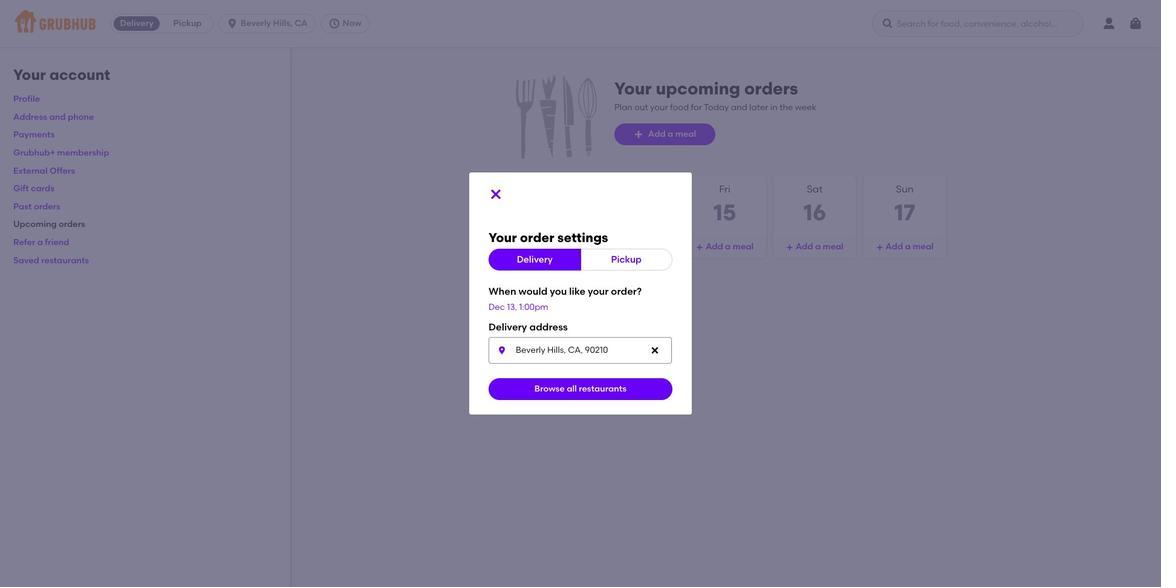Task type: locate. For each thing, give the bounding box(es) containing it.
your right out
[[651, 102, 669, 112]]

fri
[[720, 183, 731, 195]]

browse all restaurants button
[[489, 378, 673, 400]]

delivery
[[489, 322, 527, 333]]

0 vertical spatial pickup
[[173, 18, 202, 28]]

0 horizontal spatial delivery
[[120, 18, 154, 28]]

restaurants down friend
[[41, 255, 89, 265]]

refer a friend
[[13, 237, 69, 248]]

add a meal button
[[615, 123, 716, 145], [504, 175, 587, 259], [594, 175, 677, 259], [504, 236, 586, 258], [594, 236, 676, 258], [684, 236, 767, 258], [774, 236, 857, 258], [864, 236, 947, 258]]

today
[[704, 102, 730, 112]]

dec
[[489, 302, 505, 312]]

hills,
[[273, 18, 293, 28]]

1 horizontal spatial delivery button
[[489, 249, 581, 271]]

orders up in
[[745, 78, 799, 99]]

1 horizontal spatial and
[[732, 102, 748, 112]]

and left later
[[732, 102, 748, 112]]

add a meal
[[649, 129, 697, 139], [526, 241, 574, 252], [616, 241, 664, 252], [706, 241, 754, 252], [796, 241, 844, 252], [886, 241, 934, 252]]

0 vertical spatial orders
[[745, 78, 799, 99]]

restaurants
[[41, 255, 89, 265], [579, 383, 627, 394]]

orders for past orders
[[34, 201, 60, 212]]

your inside your upcoming orders plan out your food for today and later in the week
[[615, 78, 652, 99]]

orders up friend
[[59, 219, 85, 230]]

your left order
[[489, 230, 517, 245]]

1 vertical spatial orders
[[34, 201, 60, 212]]

2 horizontal spatial your
[[615, 78, 652, 99]]

meal
[[676, 129, 697, 139], [553, 241, 574, 252], [643, 241, 664, 252], [733, 241, 754, 252], [823, 241, 844, 252], [913, 241, 934, 252]]

your up out
[[615, 78, 652, 99]]

your right like
[[588, 286, 609, 297]]

0 horizontal spatial restaurants
[[41, 255, 89, 265]]

sun 17
[[895, 183, 916, 225]]

your upcoming orders plan out your food for today and later in the week
[[615, 78, 817, 112]]

svg image
[[1129, 16, 1144, 31], [226, 18, 239, 30], [328, 18, 340, 30], [882, 18, 894, 30], [634, 130, 644, 139], [489, 187, 504, 202], [606, 244, 614, 251], [497, 345, 507, 355]]

1 horizontal spatial your
[[651, 102, 669, 112]]

0 vertical spatial your
[[651, 102, 669, 112]]

17
[[895, 199, 916, 225]]

browse all restaurants
[[535, 383, 627, 394]]

0 vertical spatial delivery
[[120, 18, 154, 28]]

your inside your upcoming orders plan out your food for today and later in the week
[[651, 102, 669, 112]]

ca
[[295, 18, 308, 28]]

address
[[530, 322, 568, 333]]

all
[[567, 383, 577, 394]]

settings
[[558, 230, 609, 245]]

grubhub+ membership
[[13, 148, 109, 158]]

orders up upcoming orders link
[[34, 201, 60, 212]]

0 horizontal spatial delivery button
[[111, 14, 162, 33]]

gift cards link
[[13, 183, 55, 194]]

sat
[[807, 183, 823, 195]]

your
[[651, 102, 669, 112], [588, 286, 609, 297]]

external offers link
[[13, 166, 75, 176]]

0 vertical spatial delivery button
[[111, 14, 162, 33]]

1 vertical spatial delivery
[[517, 254, 553, 265]]

grubhub+
[[13, 148, 55, 158]]

like
[[570, 286, 586, 297]]

svg image inside the now button
[[328, 18, 340, 30]]

sat 16
[[804, 183, 827, 225]]

when
[[489, 286, 517, 297]]

1 horizontal spatial restaurants
[[579, 383, 627, 394]]

gift
[[13, 183, 29, 194]]

orders
[[745, 78, 799, 99], [34, 201, 60, 212], [59, 219, 85, 230]]

your for upcoming
[[615, 78, 652, 99]]

plan
[[615, 102, 633, 112]]

pickup inside main navigation "navigation"
[[173, 18, 202, 28]]

a up order?
[[636, 241, 641, 252]]

add a meal down 'food'
[[649, 129, 697, 139]]

account
[[49, 66, 110, 84]]

main navigation navigation
[[0, 0, 1162, 47]]

order
[[520, 230, 555, 245]]

a down the 15
[[726, 241, 731, 252]]

1 horizontal spatial pickup
[[612, 254, 642, 265]]

refer a friend link
[[13, 237, 69, 248]]

0 horizontal spatial your
[[13, 66, 46, 84]]

past
[[13, 201, 32, 212]]

upcoming orders link
[[13, 219, 85, 230]]

your up profile
[[13, 66, 46, 84]]

would
[[519, 286, 548, 297]]

a
[[668, 129, 674, 139], [37, 237, 43, 248], [546, 241, 551, 252], [636, 241, 641, 252], [726, 241, 731, 252], [816, 241, 821, 252], [906, 241, 911, 252]]

saved restaurants
[[13, 255, 89, 265]]

delivery address
[[489, 322, 568, 333]]

add a meal down 17
[[886, 241, 934, 252]]

0 horizontal spatial pickup
[[173, 18, 202, 28]]

0 horizontal spatial your
[[588, 286, 609, 297]]

delivery
[[120, 18, 154, 28], [517, 254, 553, 265]]

profile
[[13, 94, 40, 104]]

add
[[649, 129, 666, 139], [526, 241, 544, 252], [616, 241, 634, 252], [706, 241, 724, 252], [796, 241, 814, 252], [886, 241, 904, 252]]

when would you like your order? dec 13, 1:00pm
[[489, 286, 642, 312]]

1 horizontal spatial delivery
[[517, 254, 553, 265]]

and
[[732, 102, 748, 112], [49, 112, 66, 122]]

0 vertical spatial pickup button
[[162, 14, 213, 33]]

1 vertical spatial delivery button
[[489, 249, 581, 271]]

you
[[550, 286, 567, 297]]

orders for upcoming orders
[[59, 219, 85, 230]]

svg image for 15
[[697, 244, 704, 251]]

delivery button
[[111, 14, 162, 33], [489, 249, 581, 271]]

in
[[771, 102, 778, 112]]

browse
[[535, 383, 565, 394]]

restaurants right all
[[579, 383, 627, 394]]

beverly
[[241, 18, 271, 28]]

pickup button
[[162, 14, 213, 33], [581, 249, 673, 271]]

1 horizontal spatial your
[[489, 230, 517, 245]]

profile link
[[13, 94, 40, 104]]

week
[[796, 102, 817, 112]]

external
[[13, 166, 48, 176]]

payments
[[13, 130, 55, 140]]

2 vertical spatial orders
[[59, 219, 85, 230]]

a down 16
[[816, 241, 821, 252]]

svg image
[[516, 244, 524, 251], [697, 244, 704, 251], [787, 244, 794, 251], [877, 244, 884, 251], [651, 345, 660, 355]]

external offers
[[13, 166, 75, 176]]

1 vertical spatial pickup button
[[581, 249, 673, 271]]

1 vertical spatial restaurants
[[579, 383, 627, 394]]

svg image for 17
[[877, 244, 884, 251]]

now
[[343, 18, 362, 28]]

1 vertical spatial your
[[588, 286, 609, 297]]

pickup
[[173, 18, 202, 28], [612, 254, 642, 265]]

your
[[13, 66, 46, 84], [615, 78, 652, 99], [489, 230, 517, 245]]

your order settings
[[489, 230, 609, 245]]

and left phone at the top of the page
[[49, 112, 66, 122]]

1 horizontal spatial pickup button
[[581, 249, 673, 271]]



Task type: vqa. For each thing, say whether or not it's contained in the screenshot.
upcoming
yes



Task type: describe. For each thing, give the bounding box(es) containing it.
cards
[[31, 183, 55, 194]]

restaurants inside button
[[579, 383, 627, 394]]

out
[[635, 102, 649, 112]]

membership
[[57, 148, 109, 158]]

now button
[[320, 14, 375, 33]]

upcoming orders
[[13, 219, 85, 230]]

13,
[[507, 302, 517, 312]]

a down 'food'
[[668, 129, 674, 139]]

svg image for 16
[[787, 244, 794, 251]]

address and phone
[[13, 112, 94, 122]]

add a meal up you
[[526, 241, 574, 252]]

beverly hills, ca
[[241, 18, 308, 28]]

16
[[804, 199, 827, 225]]

past orders link
[[13, 201, 60, 212]]

address and phone link
[[13, 112, 94, 122]]

grubhub+ membership link
[[13, 148, 109, 158]]

svg image inside beverly hills, ca button
[[226, 18, 239, 30]]

0 horizontal spatial pickup button
[[162, 14, 213, 33]]

phone
[[68, 112, 94, 122]]

upcoming
[[13, 219, 57, 230]]

orders inside your upcoming orders plan out your food for today and later in the week
[[745, 78, 799, 99]]

dec 13, 1:00pm link
[[489, 302, 549, 312]]

0 vertical spatial restaurants
[[41, 255, 89, 265]]

add a meal down 16
[[796, 241, 844, 252]]

sun
[[897, 183, 914, 195]]

saved restaurants link
[[13, 255, 89, 265]]

add a meal up order?
[[616, 241, 664, 252]]

address
[[13, 112, 47, 122]]

a right refer
[[37, 237, 43, 248]]

delivery inside main navigation "navigation"
[[120, 18, 154, 28]]

15
[[714, 199, 737, 225]]

your for order
[[489, 230, 517, 245]]

beverly hills, ca button
[[219, 14, 320, 33]]

payments link
[[13, 130, 55, 140]]

1:00pm
[[520, 302, 549, 312]]

0 horizontal spatial and
[[49, 112, 66, 122]]

for
[[691, 102, 703, 112]]

gift cards
[[13, 183, 55, 194]]

add a meal down the 15
[[706, 241, 754, 252]]

a down 17
[[906, 241, 911, 252]]

and inside your upcoming orders plan out your food for today and later in the week
[[732, 102, 748, 112]]

a left the settings
[[546, 241, 551, 252]]

friend
[[45, 237, 69, 248]]

food
[[671, 102, 689, 112]]

offers
[[50, 166, 75, 176]]

saved
[[13, 255, 39, 265]]

fri 15
[[714, 183, 737, 225]]

your account
[[13, 66, 110, 84]]

refer
[[13, 237, 35, 248]]

Search Address search field
[[489, 337, 672, 364]]

delivery button for the leftmost pickup button
[[111, 14, 162, 33]]

your inside when would you like your order? dec 13, 1:00pm
[[588, 286, 609, 297]]

later
[[750, 102, 769, 112]]

your for account
[[13, 66, 46, 84]]

past orders
[[13, 201, 60, 212]]

1 vertical spatial pickup
[[612, 254, 642, 265]]

delivery button for bottommost pickup button
[[489, 249, 581, 271]]

order?
[[611, 286, 642, 297]]

upcoming
[[656, 78, 741, 99]]

the
[[780, 102, 794, 112]]



